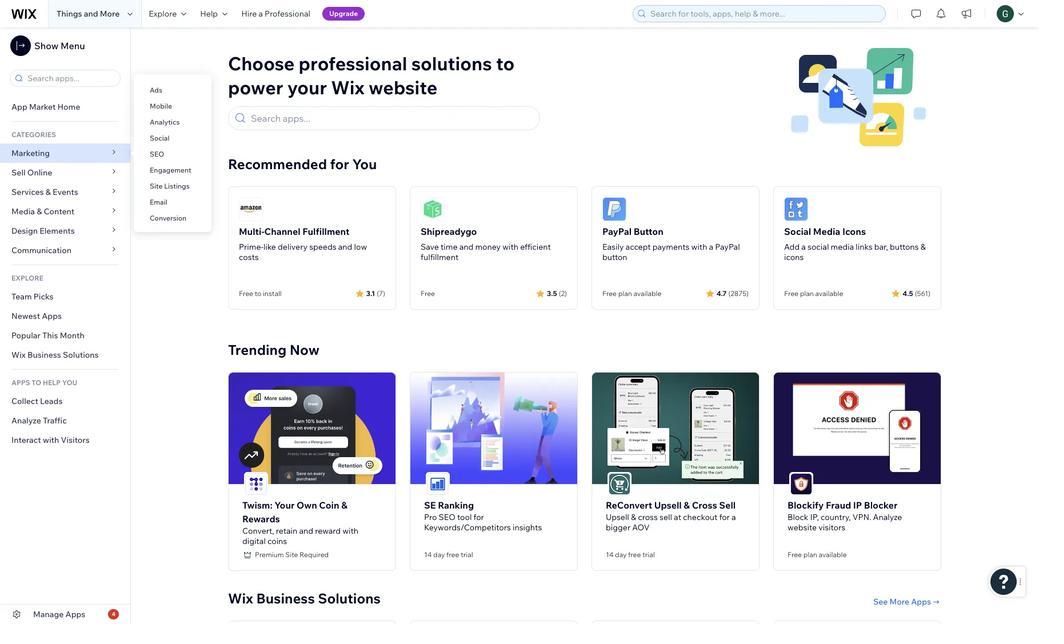 Task type: describe. For each thing, give the bounding box(es) containing it.
0 horizontal spatial more
[[100, 9, 120, 19]]

free plan available down visitors
[[788, 551, 847, 559]]

low
[[354, 242, 367, 252]]

popular this month
[[11, 331, 85, 341]]

apps
[[11, 379, 30, 387]]

button
[[603, 252, 628, 263]]

rewards
[[243, 513, 280, 525]]

1 vertical spatial site
[[286, 551, 298, 559]]

menu
[[61, 40, 85, 51]]

help button
[[194, 0, 235, 27]]

interact with visitors link
[[0, 431, 130, 450]]

Search for tools, apps, help & more... field
[[648, 6, 883, 22]]

blockify fraud ip blocker poster image
[[775, 373, 942, 484]]

website inside "blockify fraud ip blocker block ip, country, vpn. analyze website visitors"
[[788, 523, 817, 533]]

cross
[[638, 512, 658, 523]]

plan for easily
[[619, 289, 633, 298]]

manage apps
[[33, 610, 85, 620]]

sell inside reconvert upsell & cross sell upsell & cross sell at checkout for a bigger aov
[[720, 500, 736, 511]]

1 horizontal spatial solutions
[[318, 590, 381, 607]]

0 horizontal spatial paypal
[[603, 226, 632, 237]]

premium
[[255, 551, 284, 559]]

hire
[[241, 9, 257, 19]]

team picks link
[[0, 287, 130, 307]]

premium site required
[[255, 551, 329, 559]]

reconvert upsell & cross sell upsell & cross sell at checkout for a bigger aov
[[606, 500, 737, 533]]

& inside "link"
[[46, 187, 51, 197]]

ip,
[[811, 512, 820, 523]]

social for social media icons add a social media links bar, buttons & icons
[[785, 226, 812, 237]]

save
[[421, 242, 439, 252]]

2 horizontal spatial apps
[[912, 597, 932, 607]]

media
[[831, 242, 855, 252]]

like
[[264, 242, 276, 252]]

trending
[[228, 342, 287, 359]]

hire a professional link
[[235, 0, 317, 27]]

visitors
[[61, 435, 90, 446]]

se ranking icon image
[[427, 473, 449, 495]]

engagement
[[150, 166, 191, 174]]

apps for newest apps
[[42, 311, 62, 321]]

trial for ranking
[[461, 551, 473, 559]]

apps to help you
[[11, 379, 77, 387]]

& down the reconvert
[[632, 512, 637, 523]]

speeds
[[310, 242, 337, 252]]

se ranking poster image
[[411, 373, 578, 484]]

ads
[[150, 86, 162, 94]]

seo inside se ranking pro seo tool for keywords/competitors insights
[[439, 512, 456, 523]]

a inside social media icons add a social media links bar, buttons & icons
[[802, 242, 806, 252]]

online
[[27, 168, 52, 178]]

design elements link
[[0, 221, 130, 241]]

accept
[[626, 242, 651, 252]]

add
[[785, 242, 800, 252]]

see
[[874, 597, 889, 607]]

3.5
[[547, 289, 558, 298]]

sell online
[[11, 168, 52, 178]]

your
[[275, 500, 295, 511]]

sidebar element
[[0, 27, 131, 625]]

required
[[300, 551, 329, 559]]

engagement link
[[134, 161, 212, 180]]

checkout
[[684, 512, 718, 523]]

free for se
[[447, 551, 460, 559]]

choose
[[228, 52, 295, 75]]

fraud
[[827, 500, 852, 511]]

reconvert upsell & cross sell poster image
[[593, 373, 760, 484]]

team picks
[[11, 292, 54, 302]]

services & events
[[11, 187, 78, 197]]

explore
[[11, 274, 43, 283]]

and inside shipreadygo save time and money with efficient fulfillment
[[460, 242, 474, 252]]

choose professional solutions to power your wix website
[[228, 52, 515, 99]]

sell inside sidebar element
[[11, 168, 26, 178]]

categories
[[11, 130, 56, 139]]

social media icons add a social media links bar, buttons & icons
[[785, 226, 927, 263]]

you
[[353, 156, 377, 173]]

sell online link
[[0, 163, 130, 182]]

and inside twism: your own coin & rewards convert, retain and reward with digital coins
[[299, 526, 313, 536]]

prime-
[[239, 242, 264, 252]]

email
[[150, 198, 168, 207]]

leads
[[40, 396, 63, 407]]

country,
[[821, 512, 852, 523]]

shipreadygo
[[421, 226, 477, 237]]

day for se
[[434, 551, 445, 559]]

1 horizontal spatial paypal
[[716, 242, 741, 252]]

& left cross
[[684, 500, 690, 511]]

& inside social media icons add a social media links bar, buttons & icons
[[921, 242, 927, 252]]

this
[[42, 331, 58, 341]]

app
[[11, 102, 27, 112]]

you
[[62, 379, 77, 387]]

block
[[788, 512, 809, 523]]

with inside twism: your own coin & rewards convert, retain and reward with digital coins
[[343, 526, 359, 536]]

blockify fraud ip blocker icon image
[[791, 473, 813, 495]]

solutions inside sidebar element
[[63, 350, 99, 360]]

available for easily
[[634, 289, 662, 298]]

design
[[11, 226, 38, 236]]

twism: your own coin & rewards icon image
[[245, 473, 267, 495]]

site listings link
[[134, 177, 212, 196]]

1 vertical spatial upsell
[[606, 512, 630, 523]]

see more apps
[[874, 597, 932, 607]]

coin
[[319, 500, 340, 511]]

links
[[856, 242, 873, 252]]

0 vertical spatial upsell
[[655, 500, 682, 511]]

elements
[[40, 226, 75, 236]]

media inside social media icons add a social media links bar, buttons & icons
[[814, 226, 841, 237]]

reconvert upsell & cross sell icon image
[[609, 473, 631, 495]]

events
[[53, 187, 78, 197]]

a inside reconvert upsell & cross sell upsell & cross sell at checkout for a bigger aov
[[732, 512, 737, 523]]

1 vertical spatial business
[[256, 590, 315, 607]]

your
[[288, 76, 327, 99]]

4.7 (2875)
[[717, 289, 749, 298]]

twism: your own coin & rewards poster image
[[229, 373, 396, 484]]

4.5 (561)
[[903, 289, 931, 298]]

apps for manage apps
[[66, 610, 85, 620]]

with inside shipreadygo save time and money with efficient fulfillment
[[503, 242, 519, 252]]

search apps... field inside sidebar element
[[24, 70, 117, 86]]

buttons
[[891, 242, 920, 252]]

aov
[[633, 523, 650, 533]]

month
[[60, 331, 85, 341]]

button
[[634, 226, 664, 237]]

free down fulfillment
[[421, 289, 435, 298]]

trending now
[[228, 342, 320, 359]]

free to install
[[239, 289, 282, 298]]

collect leads link
[[0, 392, 130, 411]]

mobile
[[150, 102, 172, 110]]

for inside se ranking pro seo tool for keywords/competitors insights
[[474, 512, 484, 523]]

reward
[[315, 526, 341, 536]]

0 horizontal spatial for
[[330, 156, 349, 173]]



Task type: locate. For each thing, give the bounding box(es) containing it.
0 horizontal spatial trial
[[461, 551, 473, 559]]

explore
[[149, 9, 177, 19]]

trial
[[461, 551, 473, 559], [643, 551, 655, 559]]

digital
[[243, 536, 266, 547]]

help
[[200, 9, 218, 19]]

analyze down blocker
[[874, 512, 903, 523]]

more right things
[[100, 9, 120, 19]]

1 horizontal spatial website
[[788, 523, 817, 533]]

plan for icons
[[801, 289, 814, 298]]

at
[[674, 512, 682, 523]]

listings
[[164, 182, 190, 190]]

1 vertical spatial apps
[[912, 597, 932, 607]]

conversion link
[[134, 209, 212, 228]]

available down accept
[[634, 289, 662, 298]]

0 vertical spatial paypal
[[603, 226, 632, 237]]

2 14 from the left
[[606, 551, 614, 559]]

1 horizontal spatial media
[[814, 226, 841, 237]]

social inside social media icons add a social media links bar, buttons & icons
[[785, 226, 812, 237]]

1 horizontal spatial upsell
[[655, 500, 682, 511]]

and
[[84, 9, 98, 19], [339, 242, 353, 252], [460, 242, 474, 252], [299, 526, 313, 536]]

0 horizontal spatial analyze
[[11, 416, 41, 426]]

hire a professional
[[241, 9, 311, 19]]

channel
[[265, 226, 301, 237]]

professional
[[299, 52, 408, 75]]

0 vertical spatial website
[[369, 76, 438, 99]]

0 horizontal spatial solutions
[[63, 350, 99, 360]]

trial for upsell
[[643, 551, 655, 559]]

manage
[[33, 610, 64, 620]]

free down keywords/competitors
[[447, 551, 460, 559]]

a inside "paypal button easily accept payments with a paypal button"
[[710, 242, 714, 252]]

multi-channel fulfillment prime-like delivery speeds and low costs
[[239, 226, 367, 263]]

media up social
[[814, 226, 841, 237]]

2 horizontal spatial for
[[720, 512, 730, 523]]

wix inside sidebar element
[[11, 350, 26, 360]]

media up design
[[11, 207, 35, 217]]

a right add
[[802, 242, 806, 252]]

0 vertical spatial seo
[[150, 150, 164, 158]]

with inside "link"
[[43, 435, 59, 446]]

website down the blockify
[[788, 523, 817, 533]]

install
[[263, 289, 282, 298]]

0 vertical spatial to
[[496, 52, 515, 75]]

14 day free trial down keywords/competitors
[[424, 551, 473, 559]]

0 horizontal spatial media
[[11, 207, 35, 217]]

design elements
[[11, 226, 75, 236]]

0 vertical spatial site
[[150, 182, 163, 190]]

wix inside choose professional solutions to power your wix website
[[331, 76, 365, 99]]

0 horizontal spatial wix
[[11, 350, 26, 360]]

now
[[290, 342, 320, 359]]

0 vertical spatial wix business solutions
[[11, 350, 99, 360]]

0 vertical spatial sell
[[11, 168, 26, 178]]

1 vertical spatial search apps... field
[[248, 107, 535, 130]]

1 vertical spatial media
[[814, 226, 841, 237]]

free down block
[[788, 551, 803, 559]]

paypal button logo image
[[603, 197, 627, 221]]

available for icons
[[816, 289, 844, 298]]

for left you
[[330, 156, 349, 173]]

free plan available down button
[[603, 289, 662, 298]]

2 vertical spatial wix
[[228, 590, 253, 607]]

0 vertical spatial apps
[[42, 311, 62, 321]]

free plan available for icons
[[785, 289, 844, 298]]

1 vertical spatial website
[[788, 523, 817, 533]]

& left events
[[46, 187, 51, 197]]

wix business solutions down this
[[11, 350, 99, 360]]

0 vertical spatial social
[[150, 134, 170, 142]]

0 horizontal spatial wix business solutions
[[11, 350, 99, 360]]

1 vertical spatial paypal
[[716, 242, 741, 252]]

0 horizontal spatial search apps... field
[[24, 70, 117, 86]]

retain
[[276, 526, 298, 536]]

social for social
[[150, 134, 170, 142]]

convert,
[[243, 526, 274, 536]]

newest apps link
[[0, 307, 130, 326]]

free for reconvert
[[629, 551, 642, 559]]

email link
[[134, 193, 212, 212]]

0 horizontal spatial sell
[[11, 168, 26, 178]]

blockify fraud ip blocker block ip, country, vpn. analyze website visitors
[[788, 500, 903, 533]]

free for multi-channel fulfillment
[[239, 289, 253, 298]]

& right coin
[[342, 500, 348, 511]]

1 horizontal spatial search apps... field
[[248, 107, 535, 130]]

3.5 (2)
[[547, 289, 567, 298]]

free plan available down 'icons'
[[785, 289, 844, 298]]

wix business solutions inside sidebar element
[[11, 350, 99, 360]]

mobile link
[[134, 97, 212, 116]]

1 horizontal spatial sell
[[720, 500, 736, 511]]

to right the solutions
[[496, 52, 515, 75]]

0 horizontal spatial social
[[150, 134, 170, 142]]

blockify
[[788, 500, 824, 511]]

content
[[44, 207, 75, 217]]

communication link
[[0, 241, 130, 260]]

solutions
[[63, 350, 99, 360], [318, 590, 381, 607]]

analyze up interact
[[11, 416, 41, 426]]

newest
[[11, 311, 40, 321]]

website
[[369, 76, 438, 99], [788, 523, 817, 533]]

upsell up sell
[[655, 500, 682, 511]]

media inside sidebar element
[[11, 207, 35, 217]]

see more apps button
[[874, 597, 942, 607]]

more right see
[[890, 597, 910, 607]]

conversion
[[150, 214, 187, 223]]

seo
[[150, 150, 164, 158], [439, 512, 456, 523]]

(7)
[[377, 289, 386, 298]]

analyze traffic link
[[0, 411, 130, 431]]

free down button
[[603, 289, 617, 298]]

and right things
[[84, 9, 98, 19]]

free plan available for easily
[[603, 289, 662, 298]]

2 day from the left
[[616, 551, 627, 559]]

1 vertical spatial social
[[785, 226, 812, 237]]

apps right see
[[912, 597, 932, 607]]

free for paypal button
[[603, 289, 617, 298]]

a inside 'hire a professional' link
[[259, 9, 263, 19]]

(561)
[[916, 289, 931, 298]]

to inside choose professional solutions to power your wix website
[[496, 52, 515, 75]]

wix business solutions down required
[[228, 590, 381, 607]]

free left install
[[239, 289, 253, 298]]

and inside multi-channel fulfillment prime-like delivery speeds and low costs
[[339, 242, 353, 252]]

1 14 from the left
[[424, 551, 432, 559]]

Search apps... field
[[24, 70, 117, 86], [248, 107, 535, 130]]

4.7
[[717, 289, 727, 298]]

1 free from the left
[[447, 551, 460, 559]]

day down pro
[[434, 551, 445, 559]]

professional
[[265, 9, 311, 19]]

power
[[228, 76, 283, 99]]

apps
[[42, 311, 62, 321], [912, 597, 932, 607], [66, 610, 85, 620]]

analyze inside sidebar element
[[11, 416, 41, 426]]

help
[[43, 379, 61, 387]]

upgrade
[[329, 9, 358, 18]]

social down 'analytics'
[[150, 134, 170, 142]]

upsell down the reconvert
[[606, 512, 630, 523]]

0 horizontal spatial apps
[[42, 311, 62, 321]]

with right reward
[[343, 526, 359, 536]]

2 trial from the left
[[643, 551, 655, 559]]

ip
[[854, 500, 863, 511]]

apps up this
[[42, 311, 62, 321]]

with right money
[[503, 242, 519, 252]]

analyze inside "blockify fraud ip blocker block ip, country, vpn. analyze website visitors"
[[874, 512, 903, 523]]

& left the content
[[37, 207, 42, 217]]

free for social media icons
[[785, 289, 799, 298]]

1 vertical spatial to
[[255, 289, 262, 298]]

site up email
[[150, 182, 163, 190]]

paypal up 4.7 (2875)
[[716, 242, 741, 252]]

1 horizontal spatial day
[[616, 551, 627, 559]]

1 horizontal spatial 14
[[606, 551, 614, 559]]

costs
[[239, 252, 259, 263]]

&
[[46, 187, 51, 197], [37, 207, 42, 217], [921, 242, 927, 252], [342, 500, 348, 511], [684, 500, 690, 511], [632, 512, 637, 523]]

picks
[[34, 292, 54, 302]]

2 horizontal spatial wix
[[331, 76, 365, 99]]

plan down button
[[619, 289, 633, 298]]

market
[[29, 102, 56, 112]]

website inside choose professional solutions to power your wix website
[[369, 76, 438, 99]]

social media icons logo image
[[785, 197, 809, 221]]

0 vertical spatial wix
[[331, 76, 365, 99]]

media
[[11, 207, 35, 217], [814, 226, 841, 237]]

a right hire
[[259, 9, 263, 19]]

sell
[[660, 512, 673, 523]]

reconvert
[[606, 500, 653, 511]]

recommended for you
[[228, 156, 377, 173]]

show menu button
[[10, 35, 85, 56]]

1 14 day free trial from the left
[[424, 551, 473, 559]]

plan down 'icons'
[[801, 289, 814, 298]]

0 vertical spatial business
[[27, 350, 61, 360]]

solutions down required
[[318, 590, 381, 607]]

services
[[11, 187, 44, 197]]

with down traffic
[[43, 435, 59, 446]]

2 free from the left
[[629, 551, 642, 559]]

(2875)
[[729, 289, 749, 298]]

1 horizontal spatial more
[[890, 597, 910, 607]]

1 vertical spatial sell
[[720, 500, 736, 511]]

1 vertical spatial analyze
[[874, 512, 903, 523]]

payments
[[653, 242, 690, 252]]

keywords/competitors
[[424, 523, 511, 533]]

& right buttons
[[921, 242, 927, 252]]

0 vertical spatial more
[[100, 9, 120, 19]]

1 vertical spatial wix
[[11, 350, 26, 360]]

0 vertical spatial solutions
[[63, 350, 99, 360]]

1 horizontal spatial free
[[629, 551, 642, 559]]

twism: your own coin & rewards convert, retain and reward with digital coins
[[243, 500, 359, 547]]

& inside twism: your own coin & rewards convert, retain and reward with digital coins
[[342, 500, 348, 511]]

0 horizontal spatial to
[[255, 289, 262, 298]]

icons
[[843, 226, 867, 237]]

14 for se
[[424, 551, 432, 559]]

business inside sidebar element
[[27, 350, 61, 360]]

0 horizontal spatial 14 day free trial
[[424, 551, 473, 559]]

a right checkout
[[732, 512, 737, 523]]

wix
[[331, 76, 365, 99], [11, 350, 26, 360], [228, 590, 253, 607]]

1 horizontal spatial to
[[496, 52, 515, 75]]

business down premium site required
[[256, 590, 315, 607]]

newest apps
[[11, 311, 62, 321]]

cross
[[693, 500, 718, 511]]

1 horizontal spatial social
[[785, 226, 812, 237]]

app market home
[[11, 102, 80, 112]]

se
[[424, 500, 436, 511]]

0 horizontal spatial seo
[[150, 150, 164, 158]]

2 14 day free trial from the left
[[606, 551, 655, 559]]

day down bigger
[[616, 551, 627, 559]]

0 horizontal spatial site
[[150, 182, 163, 190]]

seo up engagement
[[150, 150, 164, 158]]

search apps... field down choose professional solutions to power your wix website
[[248, 107, 535, 130]]

things
[[57, 9, 82, 19]]

1 horizontal spatial 14 day free trial
[[606, 551, 655, 559]]

1 vertical spatial solutions
[[318, 590, 381, 607]]

14 day free trial for reconvert
[[606, 551, 655, 559]]

free
[[447, 551, 460, 559], [629, 551, 642, 559]]

with right payments
[[692, 242, 708, 252]]

upgrade button
[[323, 7, 365, 21]]

a right payments
[[710, 242, 714, 252]]

website down the solutions
[[369, 76, 438, 99]]

insights
[[513, 523, 542, 533]]

1 trial from the left
[[461, 551, 473, 559]]

14 down pro
[[424, 551, 432, 559]]

paypal
[[603, 226, 632, 237], [716, 242, 741, 252]]

0 vertical spatial search apps... field
[[24, 70, 117, 86]]

sell right cross
[[720, 500, 736, 511]]

1 vertical spatial seo
[[439, 512, 456, 523]]

0 horizontal spatial business
[[27, 350, 61, 360]]

1 horizontal spatial seo
[[439, 512, 456, 523]]

site down coins
[[286, 551, 298, 559]]

1 vertical spatial more
[[890, 597, 910, 607]]

sell left online
[[11, 168, 26, 178]]

for right tool
[[474, 512, 484, 523]]

business down popular this month
[[27, 350, 61, 360]]

available down visitors
[[819, 551, 847, 559]]

14 down bigger
[[606, 551, 614, 559]]

0 horizontal spatial day
[[434, 551, 445, 559]]

for right checkout
[[720, 512, 730, 523]]

show menu
[[34, 40, 85, 51]]

for inside reconvert upsell & cross sell upsell & cross sell at checkout for a bigger aov
[[720, 512, 730, 523]]

solutions down the "month"
[[63, 350, 99, 360]]

available down social
[[816, 289, 844, 298]]

1 horizontal spatial trial
[[643, 551, 655, 559]]

analyze traffic
[[11, 416, 67, 426]]

1 horizontal spatial apps
[[66, 610, 85, 620]]

0 horizontal spatial website
[[369, 76, 438, 99]]

14 day free trial down aov
[[606, 551, 655, 559]]

multi-channel fulfillment logo image
[[239, 197, 263, 221]]

available
[[634, 289, 662, 298], [816, 289, 844, 298], [819, 551, 847, 559]]

seo down ranking
[[439, 512, 456, 523]]

1 horizontal spatial wix
[[228, 590, 253, 607]]

free down 'icons'
[[785, 289, 799, 298]]

with inside "paypal button easily accept payments with a paypal button"
[[692, 242, 708, 252]]

interact with visitors
[[11, 435, 90, 446]]

0 horizontal spatial free
[[447, 551, 460, 559]]

day for reconvert
[[616, 551, 627, 559]]

2 vertical spatial apps
[[66, 610, 85, 620]]

analytics
[[150, 118, 180, 126]]

ranking
[[438, 500, 474, 511]]

trial down keywords/competitors
[[461, 551, 473, 559]]

communication
[[11, 245, 73, 256]]

0 vertical spatial media
[[11, 207, 35, 217]]

paypal up easily
[[603, 226, 632, 237]]

0 horizontal spatial upsell
[[606, 512, 630, 523]]

1 horizontal spatial for
[[474, 512, 484, 523]]

free down aov
[[629, 551, 642, 559]]

coins
[[268, 536, 287, 547]]

ads link
[[134, 81, 212, 100]]

fulfillment
[[303, 226, 350, 237]]

plan down "ip,"
[[804, 551, 818, 559]]

shipreadygo logo image
[[421, 197, 445, 221]]

day
[[434, 551, 445, 559], [616, 551, 627, 559]]

and right "retain"
[[299, 526, 313, 536]]

social up add
[[785, 226, 812, 237]]

1 horizontal spatial wix business solutions
[[228, 590, 381, 607]]

collect leads
[[11, 396, 63, 407]]

1 day from the left
[[434, 551, 445, 559]]

se ranking pro seo tool for keywords/competitors insights
[[424, 500, 542, 533]]

1 vertical spatial wix business solutions
[[228, 590, 381, 607]]

1 horizontal spatial site
[[286, 551, 298, 559]]

0 vertical spatial analyze
[[11, 416, 41, 426]]

and left low on the top of page
[[339, 242, 353, 252]]

apps right manage
[[66, 610, 85, 620]]

1 horizontal spatial business
[[256, 590, 315, 607]]

trial down aov
[[643, 551, 655, 559]]

shipreadygo save time and money with efficient fulfillment
[[421, 226, 551, 263]]

search apps... field up home
[[24, 70, 117, 86]]

and right time
[[460, 242, 474, 252]]

14 for reconvert
[[606, 551, 614, 559]]

14 day free trial for se
[[424, 551, 473, 559]]

0 horizontal spatial 14
[[424, 551, 432, 559]]

to left install
[[255, 289, 262, 298]]

1 horizontal spatial analyze
[[874, 512, 903, 523]]



Task type: vqa. For each thing, say whether or not it's contained in the screenshot.


